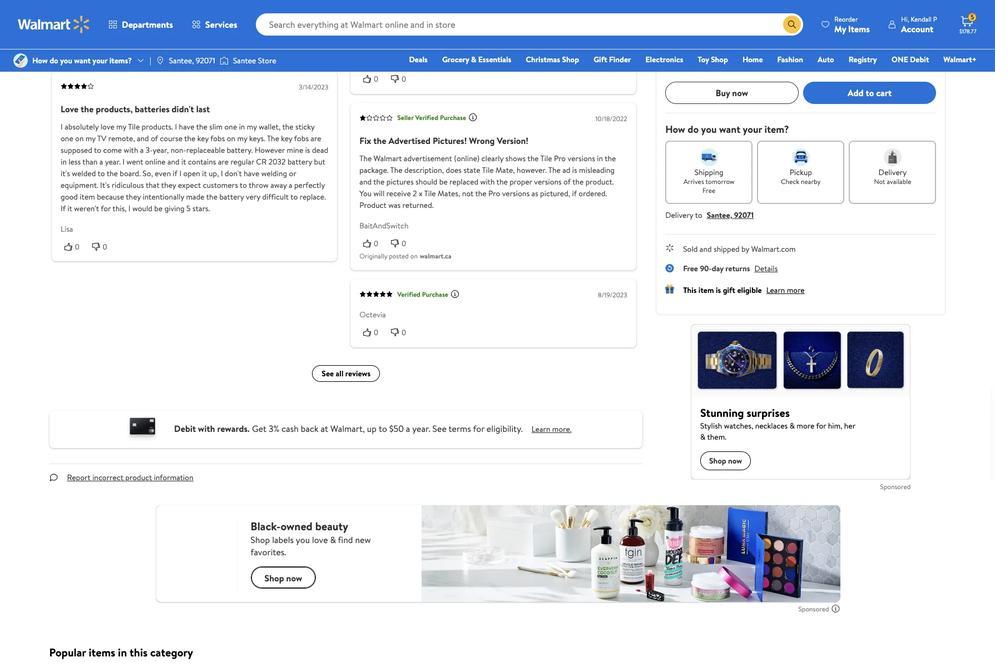 Task type: describe. For each thing, give the bounding box(es) containing it.
the down "mate,"
[[496, 177, 508, 188]]

see all reviews
[[322, 368, 371, 380]]

how for how do you want your item?
[[666, 122, 686, 136]]

walmart+
[[944, 54, 977, 65]]

last
[[196, 103, 210, 115]]

you inside you save $14.89
[[668, 47, 680, 58]]

i up course
[[175, 121, 177, 133]]

customers
[[203, 180, 238, 191]]

wrong
[[469, 135, 495, 147]]

you'd
[[359, 12, 377, 23]]

that inside "you'd be better off with a cheap alarm with a remote. don't waste your money on this product that doesn't work. customer service isn't interested in helping you, they already got their money."
[[412, 24, 426, 35]]

item inside i absolutely love my tile products.  i have the slim one in my wallet, the sticky one on my tv remote, and of course the key fobs on my keys.  the key fobs are supposed to come with a 3-year, non-replaceable battery.  however mine is dead in less than a year.  i went online and it contains are regular cr 2032 battery but it's welded to the board.  so, even if i open it up, i don't have welding or equipment.  it's ridiculous that they expect customers to throw away a perfectly good item because they intentionally made the battery very difficult to replace. if it weren't for this, i would be giving 5 stars.
[[80, 192, 95, 203]]

in inside the walmart advertisement (online) clearly shows the tile pro versions in the package. the description, does state tile mate, however. the ad is misleading and the pictures should be replaced with the proper versions of the product. you will receive 2 x tile mates, not the pro versions as pictured, if ordered. product was returned.
[[597, 153, 603, 164]]

3/14/2023
[[299, 83, 328, 92]]

departments button
[[99, 11, 183, 38]]

version!
[[497, 135, 528, 147]]

dead
[[312, 145, 328, 156]]

with up customer
[[489, 12, 503, 23]]

intent image for shipping image
[[701, 149, 718, 166]]

one debit card  debit with rewards. get 3% cash back at walmart, up to $50 a year. see terms for eligibility. learn more. element
[[532, 424, 572, 436]]

price when purchased online
[[666, 62, 748, 71]]

0 button down "verified purchase"
[[387, 328, 415, 339]]

be inside "you'd be better off with a cheap alarm with a remote. don't waste your money on this product that doesn't work. customer service isn't interested in helping you, they already got their money."
[[379, 12, 387, 23]]

departments
[[122, 18, 173, 31]]

walmart
[[374, 153, 402, 164]]

cash
[[282, 423, 299, 435]]

1 horizontal spatial sponsored
[[881, 483, 911, 492]]

up
[[367, 423, 377, 435]]

tile down clearly
[[482, 165, 494, 176]]

tile right x
[[424, 188, 436, 199]]

0 vertical spatial it
[[181, 157, 186, 168]]

finder
[[609, 54, 631, 65]]

replace.
[[300, 192, 326, 203]]

with left rewards.
[[198, 423, 215, 435]]

a left remote.
[[505, 12, 509, 23]]

lisa
[[60, 224, 73, 235]]

however.
[[517, 165, 547, 176]]

off
[[412, 12, 422, 23]]

walmart.com
[[752, 244, 796, 255]]

 image for santee store
[[220, 55, 229, 66]]

the up however.
[[528, 153, 539, 164]]

come
[[103, 145, 122, 156]]

walmart+ link
[[939, 53, 982, 66]]

0 button down the weren't
[[88, 242, 116, 253]]

eligible
[[738, 285, 762, 296]]

product inside button
[[125, 473, 152, 484]]

pictures!
[[433, 135, 467, 147]]

this inside "you'd be better off with a cheap alarm with a remote. don't waste your money on this product that doesn't work. customer service isn't interested in helping you, they already got their money."
[[370, 24, 382, 35]]

online inside i absolutely love my tile products.  i have the slim one in my wallet, the sticky one on my tv remote, and of course the key fobs on my keys.  the key fobs are supposed to come with a 3-year, non-replaceable battery.  however mine is dead in less than a year.  i went online and it contains are regular cr 2032 battery but it's welded to the board.  so, even if i open it up, i don't have welding or equipment.  it's ridiculous that they expect customers to throw away a perfectly good item because they intentionally made the battery very difficult to replace. if it weren't for this, i would be giving 5 stars.
[[145, 157, 165, 168]]

0 button up posted
[[387, 238, 415, 250]]

home
[[743, 54, 763, 65]]

intent image for pickup image
[[792, 149, 810, 166]]

1 horizontal spatial pro
[[554, 153, 566, 164]]

$178.77
[[960, 27, 977, 35]]

save
[[682, 47, 697, 58]]

if inside i absolutely love my tile products.  i have the slim one in my wallet, the sticky one on my tv remote, and of course the key fobs on my keys.  the key fobs are supposed to come with a 3-year, non-replaceable battery.  however mine is dead in less than a year.  i went online and it contains are regular cr 2032 battery but it's welded to the board.  so, even if i open it up, i don't have welding or equipment.  it's ridiculous that they expect customers to throw away a perfectly good item because they intentionally made the battery very difficult to replace. if it weren't for this, i would be giving 5 stars.
[[173, 168, 177, 179]]

the walmart advertisement (online) clearly shows the tile pro versions in the package. the description, does state tile mate, however. the ad is misleading and the pictures should be replaced with the proper versions of the product. you will receive 2 x tile mates, not the pro versions as pictured, if ordered. product was returned.
[[359, 153, 616, 211]]

services
[[205, 18, 237, 31]]

the right not
[[475, 188, 487, 199]]

0 button up originally
[[359, 238, 387, 250]]

your inside "you'd be better off with a cheap alarm with a remote. don't waste your money on this product that doesn't work. customer service isn't interested in helping you, they already got their money."
[[580, 12, 595, 23]]

0 button up the items?
[[88, 42, 116, 54]]

Walmart Site-Wide search field
[[256, 13, 804, 36]]

0 vertical spatial online
[[730, 62, 748, 71]]

how do you want your items?
[[32, 55, 132, 66]]

0 vertical spatial versions
[[568, 153, 595, 164]]

a down the or
[[289, 180, 292, 191]]

one
[[892, 54, 909, 65]]

the right fix
[[373, 135, 386, 147]]

0 vertical spatial debit
[[911, 54, 930, 65]]

delivery to santee, 92071
[[666, 210, 754, 221]]

pickup check nearby
[[781, 167, 821, 186]]

do for how do you want your item?
[[688, 122, 699, 136]]

christmas shop
[[526, 54, 579, 65]]

registry
[[849, 54, 878, 65]]

because
[[97, 192, 124, 203]]

you inside the walmart advertisement (online) clearly shows the tile pro versions in the package. the description, does state tile mate, however. the ad is misleading and the pictures should be replaced with the proper versions of the product. you will receive 2 x tile mates, not the pro versions as pictured, if ordered. product was returned.
[[359, 188, 372, 199]]

0 vertical spatial santee,
[[169, 55, 194, 66]]

price
[[666, 62, 681, 71]]

a up doesn't
[[441, 12, 444, 23]]

5 $178.77
[[960, 12, 977, 35]]

than
[[82, 157, 97, 168]]

0 horizontal spatial this
[[130, 646, 148, 661]]

grocery
[[442, 54, 470, 65]]

on right posted
[[410, 252, 418, 261]]

0 horizontal spatial it
[[67, 203, 72, 214]]

ordered.
[[579, 188, 607, 199]]

non-
[[170, 145, 186, 156]]

cr
[[256, 157, 267, 168]]

buy
[[716, 87, 731, 99]]

octevia
[[359, 310, 386, 321]]

0 horizontal spatial are
[[218, 157, 228, 168]]

in inside "you'd be better off with a cheap alarm with a remote. don't waste your money on this product that doesn't work. customer service isn't interested in helping you, they already got their money."
[[587, 24, 593, 35]]

electronics
[[646, 54, 684, 65]]

on up battery. in the top left of the page
[[227, 133, 235, 144]]

to right difficult
[[290, 192, 298, 203]]

toy shop link
[[693, 53, 733, 66]]

returns
[[726, 263, 751, 274]]

 image for santee, 92071
[[156, 56, 165, 65]]

0 button down lisa
[[60, 242, 88, 253]]

tile inside i absolutely love my tile products.  i have the slim one in my wallet, the sticky one on my tv remote, and of course the key fobs on my keys.  the key fobs are supposed to come with a 3-year, non-replaceable battery.  however mine is dead in less than a year.  i went online and it contains are regular cr 2032 battery but it's welded to the board.  so, even if i open it up, i don't have welding or equipment.  it's ridiculous that they expect customers to throw away a perfectly good item because they intentionally made the battery very difficult to replace. if it weren't for this, i would be giving 5 stars.
[[128, 121, 140, 133]]

of inside the walmart advertisement (online) clearly shows the tile pro versions in the package. the description, does state tile mate, however. the ad is misleading and the pictures should be replaced with the proper versions of the product. you will receive 2 x tile mates, not the pro versions as pictured, if ordered. product was returned.
[[564, 177, 571, 188]]

1 vertical spatial battery
[[219, 192, 244, 203]]

gift
[[723, 285, 736, 296]]

i left the open
[[179, 168, 181, 179]]

good
[[60, 192, 78, 203]]

returned.
[[402, 200, 434, 211]]

0 button up the how do you want your items?
[[60, 42, 88, 54]]

the down customers
[[206, 192, 217, 203]]

walmart image
[[18, 16, 90, 33]]

walmart,
[[331, 423, 365, 435]]

the left sticky
[[282, 121, 293, 133]]

a left 3-
[[140, 145, 144, 156]]

more
[[787, 285, 805, 296]]

on inside "you'd be better off with a cheap alarm with a remote. don't waste your money on this product that doesn't work. customer service isn't interested in helping you, they already got their money."
[[359, 24, 368, 35]]

the right love
[[80, 103, 93, 115]]

products.
[[141, 121, 173, 133]]

2 vertical spatial versions
[[502, 188, 530, 199]]

1 key from the left
[[197, 133, 208, 144]]

tv
[[97, 133, 106, 144]]

cart
[[877, 87, 892, 99]]

would
[[132, 203, 152, 214]]

gift
[[594, 54, 608, 65]]

toy shop
[[698, 54, 728, 65]]

sold
[[684, 244, 698, 255]]

0 vertical spatial battery
[[287, 157, 312, 168]]

expect
[[178, 180, 201, 191]]

tile up however.
[[540, 153, 552, 164]]

christmas
[[526, 54, 560, 65]]

up,
[[209, 168, 219, 179]]

1 vertical spatial have
[[244, 168, 259, 179]]

welded
[[72, 168, 96, 179]]

the left ad
[[548, 165, 561, 176]]

toy
[[698, 54, 709, 65]]

store
[[258, 55, 276, 66]]

to right up
[[379, 423, 387, 435]]

to left santee, 92071 button
[[696, 210, 703, 221]]

0 button down deals link
[[387, 74, 415, 85]]

tomorrow
[[706, 177, 735, 186]]

stars.
[[192, 203, 210, 214]]

misleading
[[579, 165, 615, 176]]

description,
[[404, 165, 444, 176]]

to up it's
[[97, 168, 105, 179]]

grocery & essentials
[[442, 54, 512, 65]]

the up misleading
[[605, 153, 616, 164]]

the left "slim"
[[196, 121, 207, 133]]

0 vertical spatial purchase
[[440, 113, 466, 123]]

with inside the walmart advertisement (online) clearly shows the tile pro versions in the package. the description, does state tile mate, however. the ad is misleading and the pictures should be replaced with the proper versions of the product. you will receive 2 x tile mates, not the pro versions as pictured, if ordered. product was returned.
[[480, 177, 495, 188]]

product inside "you'd be better off with a cheap alarm with a remote. don't waste your money on this product that doesn't work. customer service isn't interested in helping you, they already got their money."
[[384, 24, 410, 35]]

0 vertical spatial are
[[311, 133, 321, 144]]

delivery not available
[[875, 167, 912, 186]]

don't
[[539, 12, 557, 23]]

learn more about strikethrough prices image
[[775, 32, 784, 41]]

1 horizontal spatial 92071
[[735, 210, 754, 221]]

so,
[[142, 168, 153, 179]]

0 button down you, on the left top
[[359, 74, 387, 85]]

and up 3-
[[137, 133, 149, 144]]

1 vertical spatial item
[[699, 285, 714, 296]]

0 vertical spatial verified
[[415, 113, 438, 123]]

and right sold
[[700, 244, 712, 255]]

your for how do you want your items?
[[93, 55, 108, 66]]

shop for christmas shop
[[562, 54, 579, 65]]

kendall
[[911, 14, 932, 24]]

0 vertical spatial have
[[179, 121, 194, 133]]

with right off
[[424, 12, 439, 23]]

2
[[413, 188, 417, 199]]

0 horizontal spatial sponsored
[[799, 605, 830, 614]]

10/18/2022
[[595, 114, 627, 124]]

i right "up,"
[[221, 168, 223, 179]]

that inside i absolutely love my tile products.  i have the slim one in my wallet, the sticky one on my tv remote, and of course the key fobs on my keys.  the key fobs are supposed to come with a 3-year, non-replaceable battery.  however mine is dead in less than a year.  i went online and it contains are regular cr 2032 battery but it's welded to the board.  so, even if i open it up, i don't have welding or equipment.  it's ridiculous that they expect customers to throw away a perfectly good item because they intentionally made the battery very difficult to replace. if it weren't for this, i would be giving 5 stars.
[[145, 180, 159, 191]]

3%
[[269, 423, 280, 435]]

p
[[934, 14, 938, 24]]

my up keys.
[[247, 121, 257, 133]]

was
[[388, 200, 401, 211]]

my up battery. in the top left of the page
[[237, 133, 247, 144]]

1 vertical spatial verified
[[397, 290, 420, 300]]

popular items in this category
[[49, 646, 193, 661]]

verified purchase information image
[[451, 290, 459, 299]]

but
[[314, 157, 325, 168]]

does
[[446, 165, 462, 176]]

my left tv
[[85, 133, 95, 144]]

santee, 92071
[[169, 55, 215, 66]]



Task type: vqa. For each thing, say whether or not it's contained in the screenshot.
wellness & personal care
no



Task type: locate. For each thing, give the bounding box(es) containing it.
hi, kendall p account
[[902, 14, 938, 35]]

electronics link
[[641, 53, 689, 66]]

delivery inside delivery not available
[[879, 167, 907, 178]]

0 horizontal spatial do
[[50, 55, 58, 66]]

deals
[[409, 54, 428, 65]]

with
[[424, 12, 439, 23], [489, 12, 503, 23], [124, 145, 138, 156], [480, 177, 495, 188], [198, 423, 215, 435]]

of inside i absolutely love my tile products.  i have the slim one in my wallet, the sticky one on my tv remote, and of course the key fobs on my keys.  the key fobs are supposed to come with a 3-year, non-replaceable battery.  however mine is dead in less than a year.  i went online and it contains are regular cr 2032 battery but it's welded to the board.  so, even if i open it up, i don't have welding or equipment.  it's ridiculous that they expect customers to throw away a perfectly good item because they intentionally made the battery very difficult to replace. if it weren't for this, i would be giving 5 stars.
[[151, 133, 158, 144]]

1 vertical spatial sponsored
[[799, 605, 830, 614]]

1 horizontal spatial how
[[666, 122, 686, 136]]

0 horizontal spatial 92071
[[196, 55, 215, 66]]

1 horizontal spatial see
[[433, 423, 447, 435]]

 image left santee
[[220, 55, 229, 66]]

 image right the |
[[156, 56, 165, 65]]

want left the items?
[[74, 55, 91, 66]]

one debit
[[892, 54, 930, 65]]

0 horizontal spatial how
[[32, 55, 48, 66]]

you up the price
[[668, 47, 680, 58]]

search icon image
[[788, 20, 797, 29]]

year.
[[105, 157, 120, 168], [413, 423, 431, 435]]

it's
[[100, 180, 110, 191]]

0 horizontal spatial of
[[151, 133, 158, 144]]

$50
[[389, 423, 404, 435]]

be inside i absolutely love my tile products.  i have the slim one in my wallet, the sticky one on my tv remote, and of course the key fobs on my keys.  the key fobs are supposed to come with a 3-year, non-replaceable battery.  however mine is dead in less than a year.  i went online and it contains are regular cr 2032 battery but it's welded to the board.  so, even if i open it up, i don't have welding or equipment.  it's ridiculous that they expect customers to throw away a perfectly good item because they intentionally made the battery very difficult to replace. if it weren't for this, i would be giving 5 stars.
[[154, 203, 162, 214]]

with up went
[[124, 145, 138, 156]]

and down non- at the left top of the page
[[167, 157, 179, 168]]

1 vertical spatial be
[[439, 177, 448, 188]]

1 horizontal spatial online
[[730, 62, 748, 71]]

delivery up sold
[[666, 210, 694, 221]]

1 vertical spatial 5
[[186, 203, 190, 214]]

is left dead
[[305, 145, 310, 156]]

buy now
[[716, 87, 749, 99]]

0 horizontal spatial free
[[684, 263, 699, 274]]

1 horizontal spatial year.
[[413, 423, 431, 435]]

they down ridiculous
[[126, 192, 141, 203]]

money
[[597, 12, 620, 23]]

sold and shipped by walmart.com
[[684, 244, 796, 255]]

the
[[80, 103, 93, 115], [196, 121, 207, 133], [282, 121, 293, 133], [184, 133, 195, 144], [373, 135, 386, 147], [528, 153, 539, 164], [605, 153, 616, 164], [106, 168, 118, 179], [373, 177, 385, 188], [496, 177, 508, 188], [573, 177, 584, 188], [475, 188, 487, 199], [206, 192, 217, 203]]

1 vertical spatial free
[[684, 263, 699, 274]]

0 horizontal spatial battery
[[219, 192, 244, 203]]

now
[[666, 23, 697, 45]]

the up pictures
[[390, 165, 402, 176]]

1 horizontal spatial you
[[702, 122, 717, 136]]

i left went
[[122, 157, 124, 168]]

gifting made easy image
[[666, 285, 675, 294]]

with inside i absolutely love my tile products.  i have the slim one in my wallet, the sticky one on my tv remote, and of course the key fobs on my keys.  the key fobs are supposed to come with a 3-year, non-replaceable battery.  however mine is dead in less than a year.  i went online and it contains are regular cr 2032 battery but it's welded to the board.  so, even if i open it up, i don't have welding or equipment.  it's ridiculous that they expect customers to throw away a perfectly good item because they intentionally made the battery very difficult to replace. if it weren't for this, i would be giving 5 stars.
[[124, 145, 138, 156]]

went
[[126, 157, 143, 168]]

0 vertical spatial for
[[101, 203, 111, 214]]

you'd be better off with a cheap alarm with a remote. don't waste your money on this product that doesn't work. customer service isn't interested in helping you, they already got their money.
[[359, 12, 620, 47]]

is inside the walmart advertisement (online) clearly shows the tile pro versions in the package. the description, does state tile mate, however. the ad is misleading and the pictures should be replaced with the proper versions of the product. you will receive 2 x tile mates, not the pro versions as pictured, if ordered. product was returned.
[[572, 165, 577, 176]]

0 horizontal spatial item
[[80, 192, 95, 203]]

in up battery. in the top left of the page
[[239, 121, 245, 133]]

eligibility.
[[487, 423, 523, 435]]

get
[[252, 423, 267, 435]]

1 vertical spatial debit
[[174, 423, 196, 435]]

in up misleading
[[597, 153, 603, 164]]

0 horizontal spatial is
[[305, 145, 310, 156]]

home link
[[738, 53, 768, 66]]

year. inside i absolutely love my tile products.  i have the slim one in my wallet, the sticky one on my tv remote, and of course the key fobs on my keys.  the key fobs are supposed to come with a 3-year, non-replaceable battery.  however mine is dead in less than a year.  i went online and it contains are regular cr 2032 battery but it's welded to the board.  so, even if i open it up, i don't have welding or equipment.  it's ridiculous that they expect customers to throw away a perfectly good item because they intentionally made the battery very difficult to replace. if it weren't for this, i would be giving 5 stars.
[[105, 157, 120, 168]]

0 horizontal spatial pro
[[488, 188, 500, 199]]

in right items
[[118, 646, 127, 661]]

a right the $50
[[406, 423, 410, 435]]

money.
[[449, 36, 473, 47]]

sticky
[[295, 121, 315, 133]]

1 horizontal spatial this
[[370, 24, 382, 35]]

1 horizontal spatial of
[[564, 177, 571, 188]]

if right even
[[173, 168, 177, 179]]

|
[[150, 55, 151, 66]]

purchase
[[440, 113, 466, 123], [422, 290, 448, 300]]

0 vertical spatial free
[[703, 186, 716, 195]]

popular
[[49, 646, 86, 661]]

the up package.
[[359, 153, 372, 164]]

versions up ad
[[568, 153, 595, 164]]

2 horizontal spatial they
[[375, 36, 390, 47]]

for inside i absolutely love my tile products.  i have the slim one in my wallet, the sticky one on my tv remote, and of course the key fobs on my keys.  the key fobs are supposed to come with a 3-year, non-replaceable battery.  however mine is dead in less than a year.  i went online and it contains are regular cr 2032 battery but it's welded to the board.  so, even if i open it up, i don't have welding or equipment.  it's ridiculous that they expect customers to throw away a perfectly good item because they intentionally made the battery very difficult to replace. if it weren't for this, i would be giving 5 stars.
[[101, 203, 111, 214]]

do up shipping
[[688, 122, 699, 136]]

for down because
[[101, 203, 111, 214]]

0 horizontal spatial they
[[126, 192, 141, 203]]

purchase left verified purchase information image
[[422, 290, 448, 300]]

purchase left seller verified purchase information image
[[440, 113, 466, 123]]

your
[[580, 12, 595, 23], [93, 55, 108, 66], [743, 122, 763, 136]]

add
[[848, 87, 864, 99]]

92071 down services dropdown button
[[196, 55, 215, 66]]

 image
[[13, 53, 28, 68]]

2 vertical spatial they
[[126, 192, 141, 203]]

grocery & essentials link
[[437, 53, 517, 66]]

ridiculous
[[111, 180, 144, 191]]

be inside the walmart advertisement (online) clearly shows the tile pro versions in the package. the description, does state tile mate, however. the ad is misleading and the pictures should be replaced with the proper versions of the product. you will receive 2 x tile mates, not the pro versions as pictured, if ordered. product was returned.
[[439, 177, 448, 188]]

0 horizontal spatial learn
[[532, 424, 551, 435]]

1 vertical spatial how
[[666, 122, 686, 136]]

details
[[755, 263, 778, 274]]

your for how do you want your item?
[[743, 122, 763, 136]]

reorder
[[835, 14, 859, 24]]

very
[[246, 192, 260, 203]]

1 vertical spatial is
[[572, 165, 577, 176]]

not
[[462, 188, 474, 199]]

of down 'products.'
[[151, 133, 158, 144]]

92071
[[196, 55, 215, 66], [735, 210, 754, 221]]

are up "up,"
[[218, 157, 228, 168]]

0 vertical spatial 5
[[971, 12, 975, 22]]

0 horizontal spatial versions
[[502, 188, 530, 199]]

0 vertical spatial delivery
[[879, 167, 907, 178]]

1 horizontal spatial they
[[161, 180, 176, 191]]

year. down come
[[105, 157, 120, 168]]

absolutely
[[64, 121, 98, 133]]

0 button down the 'octevia'
[[359, 328, 387, 339]]

on down absolutely
[[75, 133, 83, 144]]

the up it's
[[106, 168, 118, 179]]

legal information image
[[750, 62, 759, 71]]

$79.88
[[751, 31, 773, 42]]

shipping arrives tomorrow free
[[684, 167, 735, 195]]

you,
[[359, 36, 374, 47]]

versions up pictured,
[[534, 177, 562, 188]]

1 shop from the left
[[562, 54, 579, 65]]

seller verified purchase
[[397, 113, 466, 123]]

see all reviews link
[[312, 366, 380, 382]]

items?
[[109, 55, 132, 66]]

1 vertical spatial this
[[130, 646, 148, 661]]

santee, right the |
[[169, 55, 194, 66]]

intent image for delivery image
[[884, 149, 902, 166]]

supposed
[[60, 145, 92, 156]]

delivery for not
[[879, 167, 907, 178]]

and inside the walmart advertisement (online) clearly shows the tile pro versions in the package. the description, does state tile mate, however. the ad is misleading and the pictures should be replaced with the proper versions of the product. you will receive 2 x tile mates, not the pro versions as pictured, if ordered. product was returned.
[[359, 177, 372, 188]]

be right you'd at the left of the page
[[379, 12, 387, 23]]

see left all
[[322, 368, 334, 380]]

originally
[[359, 252, 387, 261]]

key up mine
[[281, 133, 292, 144]]

0 vertical spatial item
[[80, 192, 95, 203]]

0 horizontal spatial  image
[[156, 56, 165, 65]]

made
[[186, 192, 204, 203]]

ad
[[563, 165, 570, 176]]

it down non- at the left top of the page
[[181, 157, 186, 168]]

0 horizontal spatial for
[[101, 203, 111, 214]]

already
[[392, 36, 416, 47]]

reorder my items
[[835, 14, 870, 35]]

their
[[431, 36, 447, 47]]

0 vertical spatial see
[[322, 368, 334, 380]]

a right than
[[99, 157, 103, 168]]

i down love
[[60, 121, 62, 133]]

pictures
[[386, 177, 414, 188]]

1 horizontal spatial do
[[688, 122, 699, 136]]

0 vertical spatial how
[[32, 55, 48, 66]]

1 vertical spatial versions
[[534, 177, 562, 188]]

0 horizontal spatial have
[[179, 121, 194, 133]]

2 vertical spatial is
[[716, 285, 721, 296]]

0 vertical spatial your
[[580, 12, 595, 23]]

pro up ad
[[554, 153, 566, 164]]

you for how do you want your item?
[[702, 122, 717, 136]]

1 horizontal spatial be
[[379, 12, 387, 23]]

0 vertical spatial that
[[412, 24, 426, 35]]

for right terms
[[473, 423, 485, 435]]

receive
[[386, 188, 411, 199]]

you for how do you want your items?
[[60, 55, 72, 66]]

this down you'd at the left of the page
[[370, 24, 382, 35]]

1 horizontal spatial you
[[668, 47, 680, 58]]

free inside shipping arrives tomorrow free
[[703, 186, 716, 195]]

 image
[[220, 55, 229, 66], [156, 56, 165, 65]]

5 inside i absolutely love my tile products.  i have the slim one in my wallet, the sticky one on my tv remote, and of course the key fobs on my keys.  the key fobs are supposed to come with a 3-year, non-replaceable battery.  however mine is dead in less than a year.  i went online and it contains are regular cr 2032 battery but it's welded to the board.  so, even if i open it up, i don't have welding or equipment.  it's ridiculous that they expect customers to throw away a perfectly good item because they intentionally made the battery very difficult to replace. if it weren't for this, i would be giving 5 stars.
[[186, 203, 190, 214]]

your left item?
[[743, 122, 763, 136]]

1 vertical spatial of
[[564, 177, 571, 188]]

1 horizontal spatial product
[[384, 24, 410, 35]]

of down ad
[[564, 177, 571, 188]]

0 horizontal spatial year.
[[105, 157, 120, 168]]

0 horizontal spatial you
[[359, 188, 372, 199]]

auto
[[818, 54, 835, 65]]

the up will
[[373, 177, 385, 188]]

fobs down "slim"
[[210, 133, 225, 144]]

or
[[289, 168, 296, 179]]

1 horizontal spatial santee,
[[707, 210, 733, 221]]

online
[[730, 62, 748, 71], [145, 157, 165, 168]]

1 horizontal spatial free
[[703, 186, 716, 195]]

5 left stars.
[[186, 203, 190, 214]]

1 horizontal spatial learn
[[767, 285, 786, 296]]

year. right the $50
[[413, 423, 431, 435]]

the up however
[[267, 133, 279, 144]]

want for items?
[[74, 55, 91, 66]]

have up the "throw"
[[244, 168, 259, 179]]

are up dead
[[311, 133, 321, 144]]

want for item?
[[720, 122, 741, 136]]

and
[[137, 133, 149, 144], [167, 157, 179, 168], [359, 177, 372, 188], [700, 244, 712, 255]]

to up 'very'
[[240, 180, 247, 191]]

contains
[[188, 157, 216, 168]]

your right waste
[[580, 12, 595, 23]]

0 horizontal spatial shop
[[562, 54, 579, 65]]

2 horizontal spatial is
[[716, 285, 721, 296]]

you up the intent image for shipping
[[702, 122, 717, 136]]

0 horizontal spatial santee,
[[169, 55, 194, 66]]

shop for toy shop
[[711, 54, 728, 65]]

1 fobs from the left
[[210, 133, 225, 144]]

1 horizontal spatial 5
[[971, 12, 975, 22]]

key up replaceable
[[197, 133, 208, 144]]

in left less
[[60, 157, 66, 168]]

0 vertical spatial year.
[[105, 157, 120, 168]]

they
[[375, 36, 390, 47], [161, 180, 176, 191], [126, 192, 141, 203]]

1 vertical spatial it
[[202, 168, 207, 179]]

they up intentionally
[[161, 180, 176, 191]]

0 horizontal spatial debit
[[174, 423, 196, 435]]

how down walmart image
[[32, 55, 48, 66]]

it left "up,"
[[202, 168, 207, 179]]

verified down originally posted on walmart.ca
[[397, 290, 420, 300]]

if left ordered.
[[572, 188, 577, 199]]

0 vertical spatial if
[[173, 168, 177, 179]]

this
[[370, 24, 382, 35], [130, 646, 148, 661]]

ad disclaimer and feedback for marqueedisplayad image
[[832, 605, 841, 614]]

1 horizontal spatial debit
[[911, 54, 930, 65]]

0 vertical spatial of
[[151, 133, 158, 144]]

fobs down sticky
[[294, 133, 309, 144]]

at
[[321, 423, 328, 435]]

0 vertical spatial want
[[74, 55, 91, 66]]

3-
[[145, 145, 152, 156]]

product down better
[[384, 24, 410, 35]]

0 vertical spatial do
[[50, 55, 58, 66]]

0 vertical spatial 92071
[[196, 55, 215, 66]]

santee, 92071 button
[[707, 210, 754, 221]]

1 horizontal spatial key
[[281, 133, 292, 144]]

is inside i absolutely love my tile products.  i have the slim one in my wallet, the sticky one on my tv remote, and of course the key fobs on my keys.  the key fobs are supposed to come with a 3-year, non-replaceable battery.  however mine is dead in less than a year.  i went online and it contains are regular cr 2032 battery but it's welded to the board.  so, even if i open it up, i don't have welding or equipment.  it's ridiculous that they expect customers to throw away a perfectly good item because they intentionally made the battery very difficult to replace. if it weren't for this, i would be giving 5 stars.
[[305, 145, 310, 156]]

the up ordered.
[[573, 177, 584, 188]]

0 vertical spatial be
[[379, 12, 387, 23]]

0 horizontal spatial that
[[145, 180, 159, 191]]

on up you, on the left top
[[359, 24, 368, 35]]

5 up $178.77
[[971, 12, 975, 22]]

your left the items?
[[93, 55, 108, 66]]

1 horizontal spatial for
[[473, 423, 485, 435]]

0 vertical spatial you
[[60, 55, 72, 66]]

1 vertical spatial purchase
[[422, 290, 448, 300]]

debit right one debit card image
[[174, 423, 196, 435]]

this left category
[[130, 646, 148, 661]]

2 key from the left
[[281, 133, 292, 144]]

to inside button
[[866, 87, 875, 99]]

do for how do you want your items?
[[50, 55, 58, 66]]

0 horizontal spatial product
[[125, 473, 152, 484]]

clearly
[[481, 153, 504, 164]]

free left '90-'
[[684, 263, 699, 274]]

cheap
[[446, 12, 466, 23]]

service
[[509, 24, 533, 35]]

free down shipping
[[703, 186, 716, 195]]

Search search field
[[256, 13, 804, 36]]

advertised
[[388, 135, 431, 147]]

if inside the walmart advertisement (online) clearly shows the tile pro versions in the package. the description, does state tile mate, however. the ad is misleading and the pictures should be replaced with the proper versions of the product. you will receive 2 x tile mates, not the pro versions as pictured, if ordered. product was returned.
[[572, 188, 577, 199]]

my up remote,
[[116, 121, 126, 133]]

how up arrives
[[666, 122, 686, 136]]

debit right one
[[911, 54, 930, 65]]

purchased
[[699, 62, 729, 71]]

with down 'state'
[[480, 177, 495, 188]]

how for how do you want your items?
[[32, 55, 48, 66]]

mates,
[[438, 188, 460, 199]]

product right the incorrect
[[125, 473, 152, 484]]

delivery for to
[[666, 210, 694, 221]]

i right this,
[[128, 203, 130, 214]]

one right "slim"
[[224, 121, 237, 133]]

one debit card image
[[120, 416, 165, 444]]

rewards.
[[217, 423, 250, 435]]

verified purchase
[[397, 290, 448, 300]]

1 vertical spatial they
[[161, 180, 176, 191]]

wallet,
[[259, 121, 280, 133]]

0 horizontal spatial your
[[93, 55, 108, 66]]

items
[[89, 646, 115, 661]]

check
[[781, 177, 800, 186]]

debit
[[911, 54, 930, 65], [174, 423, 196, 435]]

1 vertical spatial year.
[[413, 423, 431, 435]]

better
[[389, 12, 410, 23]]

2 fobs from the left
[[294, 133, 309, 144]]

5 inside '5 $178.77'
[[971, 12, 975, 22]]

1 vertical spatial 92071
[[735, 210, 754, 221]]

you save $14.89
[[668, 47, 726, 59]]

reviews
[[345, 368, 371, 380]]

deals link
[[404, 53, 433, 66]]

seller verified purchase information image
[[468, 113, 477, 122]]

0 vertical spatial you
[[668, 47, 680, 58]]

the up non- at the left top of the page
[[184, 133, 195, 144]]

1 vertical spatial santee,
[[707, 210, 733, 221]]

i
[[60, 121, 62, 133], [175, 121, 177, 133], [122, 157, 124, 168], [179, 168, 181, 179], [221, 168, 223, 179], [128, 203, 130, 214]]

they inside "you'd be better off with a cheap alarm with a remote. don't waste your money on this product that doesn't work. customer service isn't interested in helping you, they already got their money."
[[375, 36, 390, 47]]

0 vertical spatial product
[[384, 24, 410, 35]]

0 horizontal spatial fobs
[[210, 133, 225, 144]]

the inside i absolutely love my tile products.  i have the slim one in my wallet, the sticky one on my tv remote, and of course the key fobs on my keys.  the key fobs are supposed to come with a 3-year, non-replaceable battery.  however mine is dead in less than a year.  i went online and it contains are regular cr 2032 battery but it's welded to the board.  so, even if i open it up, i don't have welding or equipment.  it's ridiculous that they expect customers to throw away a perfectly good item because they intentionally made the battery very difficult to replace. if it weren't for this, i would be giving 5 stars.
[[267, 133, 279, 144]]

verified right seller
[[415, 113, 438, 123]]

0 vertical spatial learn
[[767, 285, 786, 296]]

be down intentionally
[[154, 203, 162, 214]]

0 horizontal spatial one
[[60, 133, 73, 144]]

interested
[[550, 24, 585, 35]]

0 button
[[60, 42, 88, 54], [88, 42, 116, 54], [359, 74, 387, 85], [387, 74, 415, 85], [359, 238, 387, 250], [387, 238, 415, 250], [60, 242, 88, 253], [88, 242, 116, 253], [359, 328, 387, 339], [387, 328, 415, 339]]

that
[[412, 24, 426, 35], [145, 180, 159, 191]]

helping
[[595, 24, 619, 35]]

1 horizontal spatial fobs
[[294, 133, 309, 144]]

services button
[[183, 11, 247, 38]]

now $64.99
[[666, 23, 747, 45]]

2 shop from the left
[[711, 54, 728, 65]]

1 vertical spatial delivery
[[666, 210, 694, 221]]

to down tv
[[94, 145, 101, 156]]

0 vertical spatial one
[[224, 121, 237, 133]]

in
[[587, 24, 593, 35], [239, 121, 245, 133], [597, 153, 603, 164], [60, 157, 66, 168], [118, 646, 127, 661]]

tile up remote,
[[128, 121, 140, 133]]

is left gift
[[716, 285, 721, 296]]

1 vertical spatial your
[[93, 55, 108, 66]]

90-
[[700, 263, 712, 274]]

that down off
[[412, 24, 426, 35]]

category
[[150, 646, 193, 661]]

1 horizontal spatial want
[[720, 122, 741, 136]]

1 horizontal spatial delivery
[[879, 167, 907, 178]]

item?
[[765, 122, 790, 136]]



